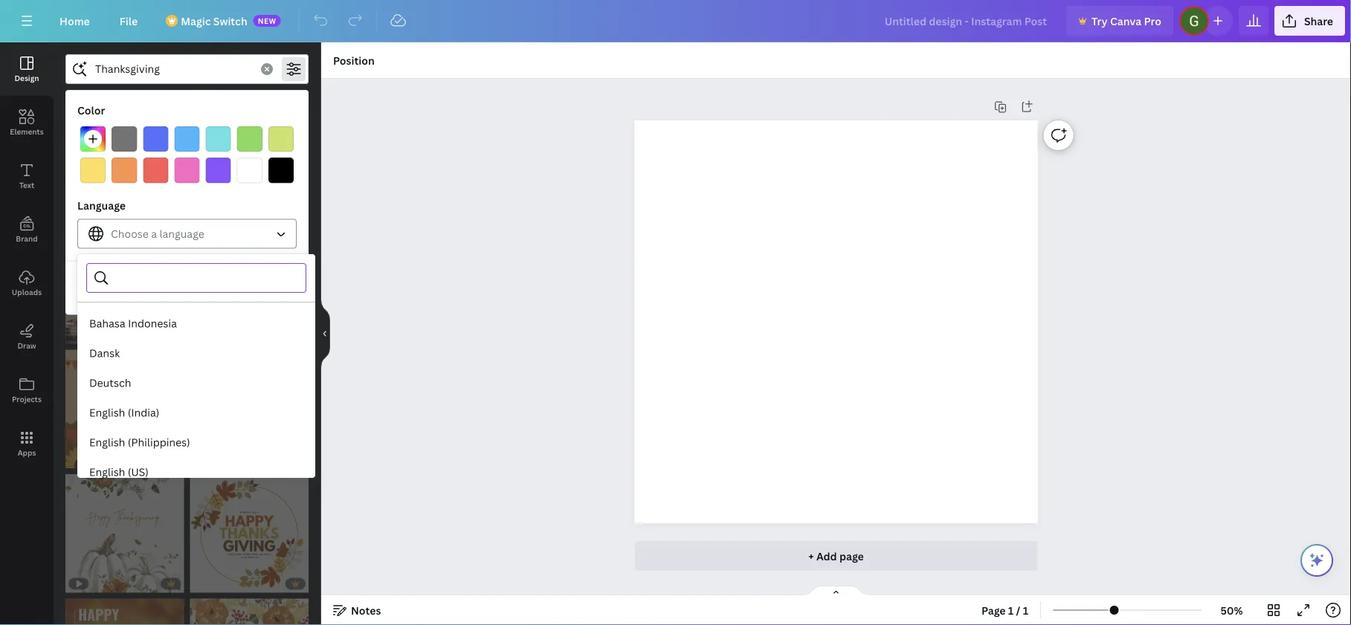 Task type: locate. For each thing, give the bounding box(es) containing it.
Lime button
[[268, 126, 294, 152]]

side panel tab list
[[0, 42, 54, 471]]

english up english (us)
[[89, 436, 125, 450]]

try canva pro button
[[1067, 6, 1174, 36]]

(philippines)
[[128, 436, 190, 450]]

clear
[[158, 281, 185, 295]]

english for english (us)
[[89, 465, 125, 479]]

2 1 from the left
[[1023, 604, 1029, 618]]

color option group
[[77, 123, 297, 186]]

happy thanksgiving instagram post group
[[65, 475, 184, 593]]

(us)
[[128, 465, 149, 479]]

+ add page button
[[635, 542, 1038, 571]]

1 1 from the left
[[1009, 604, 1014, 618]]

Grass green button
[[237, 126, 262, 152]]

pink image
[[174, 158, 200, 183]]

turquoise blue image
[[206, 126, 231, 152]]

notes
[[351, 604, 381, 618]]

try canva pro
[[1092, 14, 1162, 28]]

Orange button
[[112, 158, 137, 183]]

english for english (philippines)
[[89, 436, 125, 450]]

Purple button
[[206, 158, 231, 183]]

Use 5+ words to describe... search field
[[95, 55, 252, 83]]

deutsch option
[[77, 368, 315, 398]]

language
[[77, 198, 126, 213]]

1 left /
[[1009, 604, 1014, 618]]

english (india) option
[[77, 398, 315, 428]]

english (india) button
[[77, 398, 315, 428]]

canva assistant image
[[1309, 552, 1326, 570]]

#737373 image
[[112, 126, 137, 152]]

None search field
[[116, 264, 297, 292]]

english inside button
[[89, 465, 125, 479]]

(india)
[[128, 406, 159, 420]]

switch
[[213, 14, 247, 28]]

1 english from the top
[[89, 406, 125, 420]]

brand button
[[0, 203, 54, 257]]

1
[[1009, 604, 1014, 618], [1023, 604, 1029, 618]]

english (philippines) button
[[77, 428, 315, 458]]

english (philippines) option
[[77, 428, 315, 458]]

50%
[[1221, 604, 1244, 618]]

white and orange modern thanksgiving instagram post image
[[65, 599, 184, 626]]

try
[[1092, 14, 1108, 28]]

english down deutsch
[[89, 406, 125, 420]]

0 vertical spatial english
[[89, 406, 125, 420]]

1 right /
[[1023, 604, 1029, 618]]

notes button
[[327, 599, 387, 623]]

grass green image
[[237, 126, 262, 152]]

english left (us)
[[89, 465, 125, 479]]

brown orange fall collage instagram post image
[[65, 225, 184, 344]]

clear all (0)
[[158, 281, 216, 295]]

magic switch
[[181, 14, 247, 28]]

1 horizontal spatial 1
[[1023, 604, 1029, 618]]

Black button
[[268, 158, 294, 183]]

uploads button
[[0, 257, 54, 310]]

text button
[[0, 150, 54, 203]]

grass green image
[[237, 126, 262, 152]]

black image
[[268, 158, 294, 183], [268, 158, 294, 183]]

brown natural hello fall instagram post image
[[190, 225, 309, 344]]

templates button
[[65, 90, 198, 118]]

2 vertical spatial english
[[89, 465, 125, 479]]

english (philippines)
[[89, 436, 190, 450]]

choose
[[111, 227, 149, 241]]

lime image
[[268, 126, 294, 152], [268, 126, 294, 152]]

2 english from the top
[[89, 436, 125, 450]]

design button
[[0, 42, 54, 96]]

english (us) option
[[77, 458, 315, 487]]

elements button
[[0, 96, 54, 150]]

templates
[[105, 97, 158, 111]]

dansk button
[[77, 338, 315, 368]]

language list box
[[77, 309, 315, 626]]

+
[[809, 549, 814, 564]]

Turquoise blue button
[[206, 126, 231, 152]]

royal blue image
[[143, 126, 168, 152]]

Yellow button
[[80, 158, 106, 183]]

bahasa indonesia button
[[77, 309, 315, 338]]

draw button
[[0, 310, 54, 364]]

White button
[[237, 158, 262, 183]]

pink image
[[174, 158, 200, 183]]

add a new color image
[[80, 126, 106, 152]]

coral red image
[[143, 158, 168, 183], [143, 158, 168, 183]]

bahasa indonesia
[[89, 317, 177, 331]]

projects
[[12, 394, 42, 404]]

orange illustrated happy thanksgiving instagram post image
[[190, 475, 309, 593]]

pro
[[1145, 14, 1162, 28]]

projects button
[[0, 364, 54, 417]]

(0)
[[202, 281, 216, 295]]

english
[[89, 406, 125, 420], [89, 436, 125, 450], [89, 465, 125, 479]]

dansk
[[89, 346, 120, 360]]

share button
[[1275, 6, 1346, 36]]

turquoise blue image
[[206, 126, 231, 152]]

share
[[1305, 14, 1334, 28]]

orange illustrated happy thanksgiving instagram post group
[[190, 475, 309, 593]]

white image
[[237, 158, 262, 183]]

+ add page
[[809, 549, 864, 564]]

new
[[258, 16, 277, 26]]

page 1 / 1
[[982, 604, 1029, 618]]

3 english from the top
[[89, 465, 125, 479]]

1 vertical spatial english
[[89, 436, 125, 450]]

orange image
[[112, 158, 137, 183], [112, 158, 137, 183]]

Light blue button
[[174, 126, 200, 152]]

Language button
[[77, 219, 297, 249]]

file button
[[108, 6, 150, 36]]

add
[[817, 549, 837, 564]]

design
[[14, 73, 39, 83]]

clear all (0) button
[[77, 273, 297, 303]]

0 horizontal spatial 1
[[1009, 604, 1014, 618]]



Task type: vqa. For each thing, say whether or not it's contained in the screenshot.
account, on the right top of page
no



Task type: describe. For each thing, give the bounding box(es) containing it.
orange brown illustrative happy thanksgiving instagram post image
[[65, 350, 184, 469]]

#737373 button
[[112, 126, 137, 152]]

Coral red button
[[143, 158, 168, 183]]

uploads
[[12, 287, 42, 297]]

Design title text field
[[873, 6, 1061, 36]]

#737373 image
[[112, 126, 137, 152]]

add a new color image
[[80, 126, 106, 152]]

neutral organic shapes illustrated fall giveaway instagram post image
[[190, 101, 309, 219]]

purple image
[[206, 158, 231, 183]]

draw
[[17, 341, 36, 351]]

bahasa
[[89, 317, 125, 331]]

english (us)
[[89, 465, 149, 479]]

royal blue image
[[143, 126, 168, 152]]

main menu bar
[[0, 0, 1352, 42]]

a
[[151, 227, 157, 241]]

canva
[[1111, 14, 1142, 28]]

elements
[[10, 126, 44, 137]]

purple image
[[206, 158, 231, 183]]

light blue image
[[174, 126, 200, 152]]

position button
[[327, 48, 381, 72]]

indonesia
[[128, 317, 177, 331]]

all
[[187, 281, 199, 295]]

page
[[840, 549, 864, 564]]

Pink button
[[174, 158, 200, 183]]

light blue image
[[174, 126, 200, 152]]

english (us) button
[[77, 458, 315, 487]]

english (india)
[[89, 406, 159, 420]]

home
[[60, 14, 90, 28]]

english for english (india)
[[89, 406, 125, 420]]

apps button
[[0, 417, 54, 471]]

color
[[77, 103, 105, 117]]

deutsch
[[89, 376, 131, 390]]

white and grey modern thanksgiving instagram post image
[[65, 101, 184, 219]]

hide image
[[321, 298, 330, 370]]

apps
[[18, 448, 36, 458]]

magic
[[181, 14, 211, 28]]

Royal blue button
[[143, 126, 168, 152]]

deutsch button
[[77, 368, 315, 398]]

show pages image
[[801, 585, 872, 597]]

50% button
[[1208, 599, 1256, 623]]

bahasa indonesia option
[[77, 309, 315, 338]]

choose a language
[[111, 227, 204, 241]]

yellow image
[[80, 158, 106, 183]]

position
[[333, 53, 375, 67]]

yellow image
[[80, 158, 106, 183]]

/
[[1017, 604, 1021, 618]]

orange watercolor happy thanksgiving instagram post image
[[190, 599, 309, 626]]

dansk option
[[77, 338, 315, 368]]

home link
[[48, 6, 102, 36]]

language
[[160, 227, 204, 241]]

white image
[[237, 158, 262, 183]]

brand
[[16, 234, 38, 244]]

text
[[19, 180, 34, 190]]

file
[[120, 14, 138, 28]]

page
[[982, 604, 1006, 618]]



